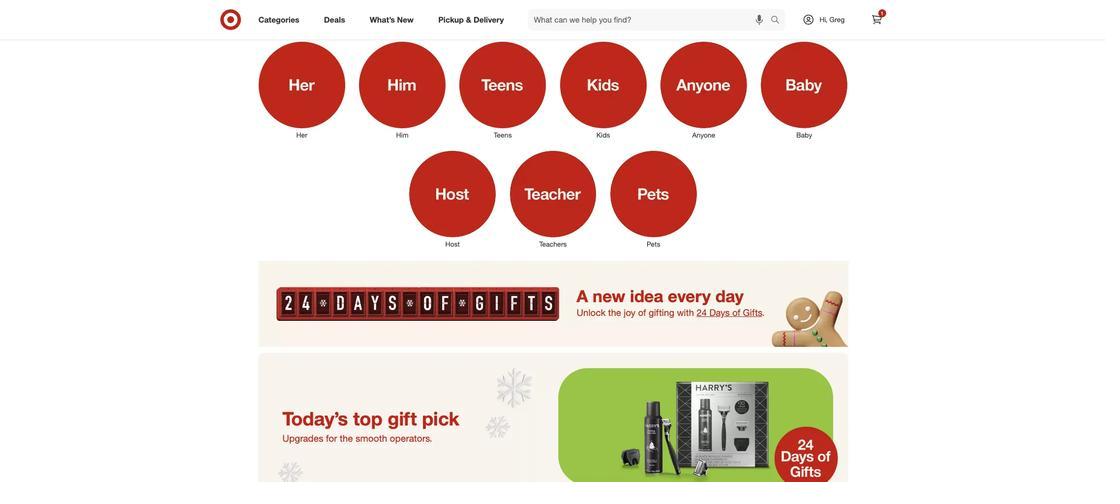 Task type: describe. For each thing, give the bounding box(es) containing it.
today's top gift pick upgrades for the smooth operators.
[[283, 408, 460, 444]]

today's
[[283, 408, 348, 430]]

1
[[881, 10, 884, 16]]

24
[[697, 308, 707, 319]]

teens link
[[453, 40, 553, 140]]

categories link
[[250, 9, 312, 31]]

for
[[326, 433, 337, 444]]

kids
[[597, 131, 610, 139]]

host link
[[403, 149, 503, 250]]

gifts
[[743, 308, 763, 319]]

2 24 days of gifts image from the top
[[258, 353, 849, 483]]

.
[[763, 308, 765, 319]]

new
[[593, 286, 626, 306]]

deals link
[[316, 9, 358, 31]]

kids link
[[553, 40, 654, 140]]

1 of from the left
[[638, 308, 646, 319]]

anyone link
[[654, 40, 754, 140]]

day
[[716, 286, 744, 306]]

host
[[446, 240, 460, 249]]

1 24 days of gifts image from the top
[[258, 261, 849, 347]]

a new idea every day unlock the joy of gifting with 24 days of gifts .
[[577, 286, 765, 319]]

her
[[296, 131, 308, 139]]

pickup & delivery link
[[430, 9, 517, 31]]

what's new
[[370, 15, 414, 24]]

pickup
[[439, 15, 464, 24]]

search
[[766, 16, 790, 25]]

idea
[[630, 286, 664, 306]]

greg
[[830, 15, 845, 24]]

a
[[577, 286, 588, 306]]

the for top
[[340, 433, 353, 444]]



Task type: vqa. For each thing, say whether or not it's contained in the screenshot.
off in 40% off Habit cosmetics nail colour
no



Task type: locate. For each thing, give the bounding box(es) containing it.
what's new link
[[362, 9, 426, 31]]

anyone
[[693, 131, 716, 139]]

0 horizontal spatial of
[[638, 308, 646, 319]]

him link
[[352, 40, 453, 140]]

24 days of gifts image
[[258, 261, 849, 347], [258, 353, 849, 483]]

0 horizontal spatial the
[[340, 433, 353, 444]]

categories
[[259, 15, 300, 24]]

new
[[397, 15, 414, 24]]

1 horizontal spatial the
[[608, 308, 622, 319]]

deals
[[324, 15, 345, 24]]

the inside a new idea every day unlock the joy of gifting with 24 days of gifts .
[[608, 308, 622, 319]]

joy
[[624, 308, 636, 319]]

your
[[555, 15, 585, 33]]

the for new
[[608, 308, 622, 319]]

2 of from the left
[[733, 308, 741, 319]]

0 vertical spatial 24 days of gifts image
[[258, 261, 849, 347]]

1 vertical spatial 24 days of gifts image
[[258, 353, 849, 483]]

teachers link
[[503, 149, 604, 250]]

upgrades
[[283, 433, 324, 444]]

with
[[677, 308, 694, 319]]

pets link
[[604, 149, 704, 250]]

1 vertical spatial the
[[340, 433, 353, 444]]

of
[[638, 308, 646, 319], [733, 308, 741, 319]]

operators.
[[390, 433, 432, 444]]

1 link
[[866, 9, 888, 31]]

hi, greg
[[820, 15, 845, 24]]

what's
[[370, 15, 395, 24]]

who's on your list?
[[490, 15, 617, 33]]

pets
[[647, 240, 661, 249]]

pickup & delivery
[[439, 15, 504, 24]]

teens
[[494, 131, 512, 139]]

baby link
[[754, 40, 855, 140]]

the left joy
[[608, 308, 622, 319]]

of right joy
[[638, 308, 646, 319]]

the right the for
[[340, 433, 353, 444]]

&
[[466, 15, 472, 24]]

on
[[534, 15, 551, 33]]

her link
[[252, 40, 352, 140]]

What can we help you find? suggestions appear below search field
[[528, 9, 773, 31]]

unlock
[[577, 308, 606, 319]]

who's
[[490, 15, 530, 33]]

days
[[710, 308, 730, 319]]

list?
[[589, 15, 617, 33]]

baby
[[797, 131, 813, 139]]

him
[[396, 131, 409, 139]]

of left the "gifts"
[[733, 308, 741, 319]]

1 horizontal spatial of
[[733, 308, 741, 319]]

hi,
[[820, 15, 828, 24]]

gifting
[[649, 308, 675, 319]]

pick
[[422, 408, 460, 430]]

top
[[353, 408, 383, 430]]

0 vertical spatial the
[[608, 308, 622, 319]]

every
[[668, 286, 711, 306]]

gift
[[388, 408, 417, 430]]

delivery
[[474, 15, 504, 24]]

the inside today's top gift pick upgrades for the smooth operators.
[[340, 433, 353, 444]]

search button
[[766, 9, 790, 32]]

teachers
[[540, 240, 567, 249]]

the
[[608, 308, 622, 319], [340, 433, 353, 444]]

smooth
[[356, 433, 387, 444]]



